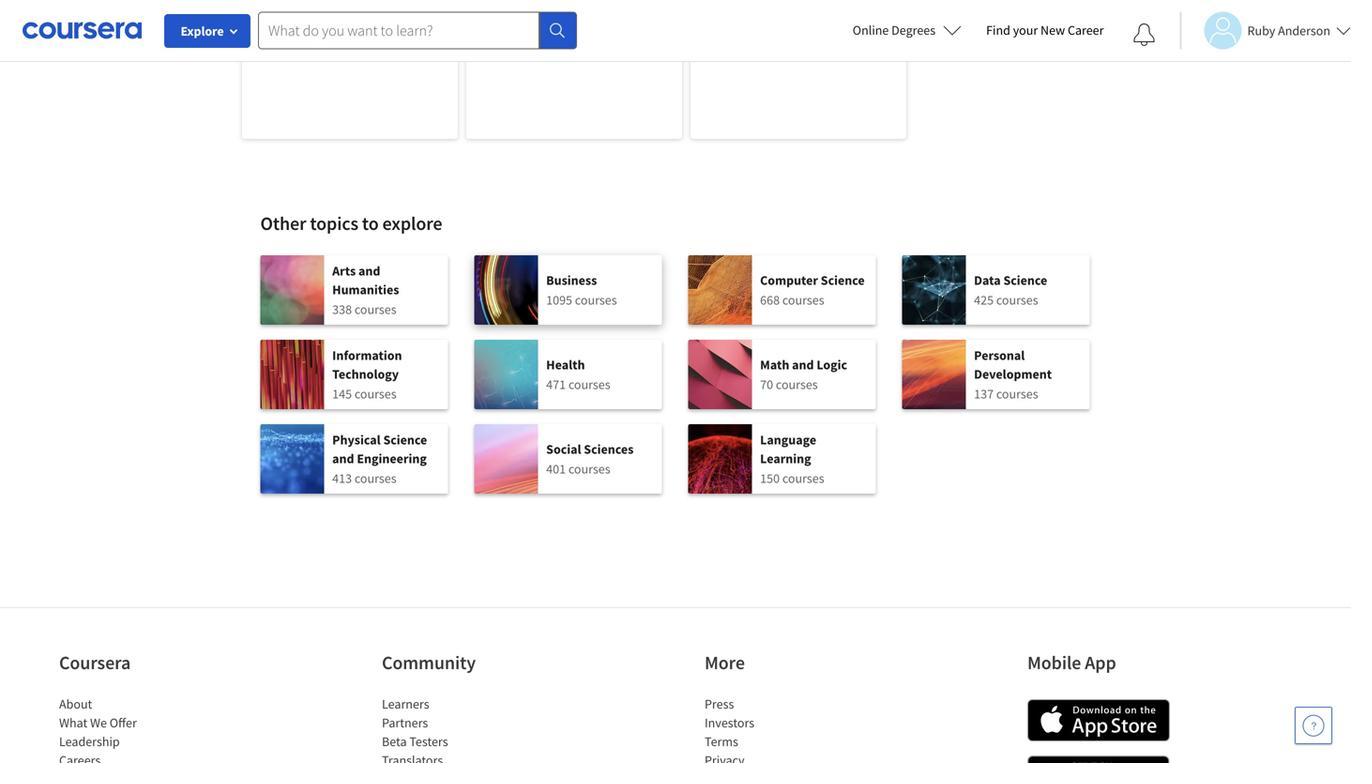 Task type: describe. For each thing, give the bounding box(es) containing it.
668
[[761, 292, 780, 308]]

find your new career link
[[977, 19, 1114, 42]]

courses inside business 1095 courses
[[575, 292, 617, 308]]

language learning 150 courses
[[761, 431, 825, 487]]

and for arts
[[359, 262, 381, 279]]

ruby
[[1248, 22, 1276, 39]]

new
[[1041, 22, 1066, 38]]

math
[[761, 356, 790, 373]]

beta testers link
[[382, 733, 448, 750]]

social
[[547, 441, 582, 458]]

computer science 668 courses
[[761, 272, 865, 308]]

list item for community
[[382, 751, 542, 763]]

information
[[333, 347, 402, 364]]

about link
[[59, 696, 92, 713]]

science for data science 425 courses
[[1004, 272, 1048, 289]]

mobile
[[1028, 651, 1082, 675]]

courses inside social sciences 401 courses
[[569, 461, 611, 477]]

what we offer link
[[59, 714, 137, 731]]

learners
[[382, 696, 430, 713]]

testers
[[410, 733, 448, 750]]

about
[[59, 696, 92, 713]]

courses inside information technology 145 courses
[[355, 385, 397, 402]]

425
[[975, 292, 994, 308]]

150
[[761, 470, 780, 487]]

your
[[1014, 22, 1039, 38]]

science for computer science 668 courses
[[821, 272, 865, 289]]

show notifications image
[[1134, 23, 1156, 46]]

partners link
[[382, 714, 428, 731]]

courses inside language learning 150 courses
[[783, 470, 825, 487]]

what
[[59, 714, 88, 731]]

math and logic 70 courses
[[761, 356, 848, 393]]

137
[[975, 385, 994, 402]]

learners link
[[382, 696, 430, 713]]

413
[[333, 470, 352, 487]]

courses inside health 471 courses
[[569, 376, 611, 393]]

coursera image
[[23, 15, 142, 45]]

arts and humanities 338 courses
[[333, 262, 399, 318]]

press investors terms
[[705, 696, 755, 750]]

1095
[[547, 292, 573, 308]]

list for other topics to explore
[[261, 255, 1091, 509]]

explore
[[181, 23, 224, 39]]

and for math
[[792, 356, 814, 373]]

courses inside math and logic 70 courses
[[776, 376, 818, 393]]

press
[[705, 696, 734, 713]]

terms link
[[705, 733, 739, 750]]

beta
[[382, 733, 407, 750]]

online
[[853, 22, 889, 38]]

topics
[[310, 212, 359, 235]]

press link
[[705, 696, 734, 713]]

download on the app store image
[[1028, 699, 1171, 742]]

learners partners beta testers
[[382, 696, 448, 750]]

partners
[[382, 714, 428, 731]]

social sciences 401 courses
[[547, 441, 634, 477]]

courses inside physical science and engineering 413 courses
[[355, 470, 397, 487]]

338
[[333, 301, 352, 318]]

help center image
[[1303, 714, 1326, 737]]

personal development 137 courses
[[975, 347, 1053, 402]]

career
[[1068, 22, 1105, 38]]



Task type: vqa. For each thing, say whether or not it's contained in the screenshot.


Task type: locate. For each thing, give the bounding box(es) containing it.
arts
[[333, 262, 356, 279]]

0 vertical spatial and
[[359, 262, 381, 279]]

list for more
[[705, 695, 865, 763]]

471
[[547, 376, 566, 393]]

science right data
[[1004, 272, 1048, 289]]

courses inside personal development 137 courses
[[997, 385, 1039, 402]]

mobile app
[[1028, 651, 1117, 675]]

find
[[987, 22, 1011, 38]]

What do you want to learn? text field
[[258, 12, 540, 49]]

get it on google play image
[[1028, 756, 1171, 763]]

explore button
[[164, 14, 251, 48]]

2 horizontal spatial list item
[[705, 751, 865, 763]]

engineering
[[357, 450, 427, 467]]

None search field
[[258, 12, 577, 49]]

courses
[[575, 292, 617, 308], [783, 292, 825, 308], [997, 292, 1039, 308], [355, 301, 397, 318], [569, 376, 611, 393], [776, 376, 818, 393], [355, 385, 397, 402], [997, 385, 1039, 402], [569, 461, 611, 477], [355, 470, 397, 487], [783, 470, 825, 487]]

leadership link
[[59, 733, 120, 750]]

language
[[761, 431, 817, 448]]

computer
[[761, 272, 819, 289]]

list for coursera
[[59, 695, 219, 763]]

courses right the 425
[[997, 292, 1039, 308]]

courses down development
[[997, 385, 1039, 402]]

1 horizontal spatial science
[[821, 272, 865, 289]]

physical
[[333, 431, 381, 448]]

development
[[975, 366, 1053, 383]]

information technology 145 courses
[[333, 347, 402, 402]]

other
[[261, 212, 306, 235]]

anderson
[[1279, 22, 1331, 39]]

science inside computer science 668 courses
[[821, 272, 865, 289]]

ruby anderson
[[1248, 22, 1331, 39]]

terms
[[705, 733, 739, 750]]

list item
[[59, 751, 219, 763], [382, 751, 542, 763], [705, 751, 865, 763]]

list for community
[[382, 695, 542, 763]]

technology
[[333, 366, 399, 383]]

data
[[975, 272, 1001, 289]]

business 1095 courses
[[547, 272, 617, 308]]

list item for coursera
[[59, 751, 219, 763]]

2 vertical spatial and
[[333, 450, 354, 467]]

online degrees
[[853, 22, 936, 38]]

about what we offer leadership
[[59, 696, 137, 750]]

humanities
[[333, 281, 399, 298]]

list item down testers at left
[[382, 751, 542, 763]]

more
[[705, 651, 745, 675]]

145
[[333, 385, 352, 402]]

list item down press investors terms
[[705, 751, 865, 763]]

courses down business
[[575, 292, 617, 308]]

list item down offer
[[59, 751, 219, 763]]

we
[[90, 714, 107, 731]]

courses down computer on the top of page
[[783, 292, 825, 308]]

courses down learning
[[783, 470, 825, 487]]

courses down health
[[569, 376, 611, 393]]

0 horizontal spatial science
[[383, 431, 427, 448]]

logic
[[817, 356, 848, 373]]

list containing arts and humanities
[[261, 255, 1091, 509]]

3 list item from the left
[[705, 751, 865, 763]]

list containing press
[[705, 695, 865, 763]]

list containing learners
[[382, 695, 542, 763]]

degrees
[[892, 22, 936, 38]]

courses inside arts and humanities 338 courses
[[355, 301, 397, 318]]

community
[[382, 651, 476, 675]]

explore
[[383, 212, 443, 235]]

science up the engineering
[[383, 431, 427, 448]]

courses inside computer science 668 courses
[[783, 292, 825, 308]]

data science 425 courses
[[975, 272, 1048, 308]]

0 horizontal spatial and
[[333, 450, 354, 467]]

online degrees button
[[838, 9, 977, 51]]

and
[[359, 262, 381, 279], [792, 356, 814, 373], [333, 450, 354, 467]]

physical science and engineering 413 courses
[[333, 431, 427, 487]]

1 horizontal spatial list item
[[382, 751, 542, 763]]

to
[[362, 212, 379, 235]]

courses down technology
[[355, 385, 397, 402]]

and up "413"
[[333, 450, 354, 467]]

70
[[761, 376, 774, 393]]

personal
[[975, 347, 1025, 364]]

ruby anderson button
[[1181, 12, 1352, 49]]

and inside arts and humanities 338 courses
[[359, 262, 381, 279]]

offer
[[110, 714, 137, 731]]

health 471 courses
[[547, 356, 611, 393]]

2 list item from the left
[[382, 751, 542, 763]]

courses down math
[[776, 376, 818, 393]]

science inside data science 425 courses
[[1004, 272, 1048, 289]]

and up humanities on the top left of the page
[[359, 262, 381, 279]]

list containing about
[[59, 695, 219, 763]]

sciences
[[584, 441, 634, 458]]

app
[[1086, 651, 1117, 675]]

other topics to explore
[[261, 212, 443, 235]]

0 horizontal spatial list item
[[59, 751, 219, 763]]

1 horizontal spatial and
[[359, 262, 381, 279]]

1 list item from the left
[[59, 751, 219, 763]]

2 horizontal spatial science
[[1004, 272, 1048, 289]]

courses inside data science 425 courses
[[997, 292, 1039, 308]]

learning
[[761, 450, 812, 467]]

and right math
[[792, 356, 814, 373]]

science right computer on the top of page
[[821, 272, 865, 289]]

list
[[261, 255, 1091, 509], [59, 695, 219, 763], [382, 695, 542, 763], [705, 695, 865, 763]]

and inside physical science and engineering 413 courses
[[333, 450, 354, 467]]

1 vertical spatial and
[[792, 356, 814, 373]]

science inside physical science and engineering 413 courses
[[383, 431, 427, 448]]

courses down "sciences"
[[569, 461, 611, 477]]

list item for more
[[705, 751, 865, 763]]

courses down humanities on the top left of the page
[[355, 301, 397, 318]]

and inside math and logic 70 courses
[[792, 356, 814, 373]]

science for physical science and engineering 413 courses
[[383, 431, 427, 448]]

coursera
[[59, 651, 131, 675]]

401
[[547, 461, 566, 477]]

2 horizontal spatial and
[[792, 356, 814, 373]]

investors
[[705, 714, 755, 731]]

leadership
[[59, 733, 120, 750]]

courses down the engineering
[[355, 470, 397, 487]]

find your new career
[[987, 22, 1105, 38]]

science
[[821, 272, 865, 289], [1004, 272, 1048, 289], [383, 431, 427, 448]]

health
[[547, 356, 585, 373]]

investors link
[[705, 714, 755, 731]]

business
[[547, 272, 597, 289]]



